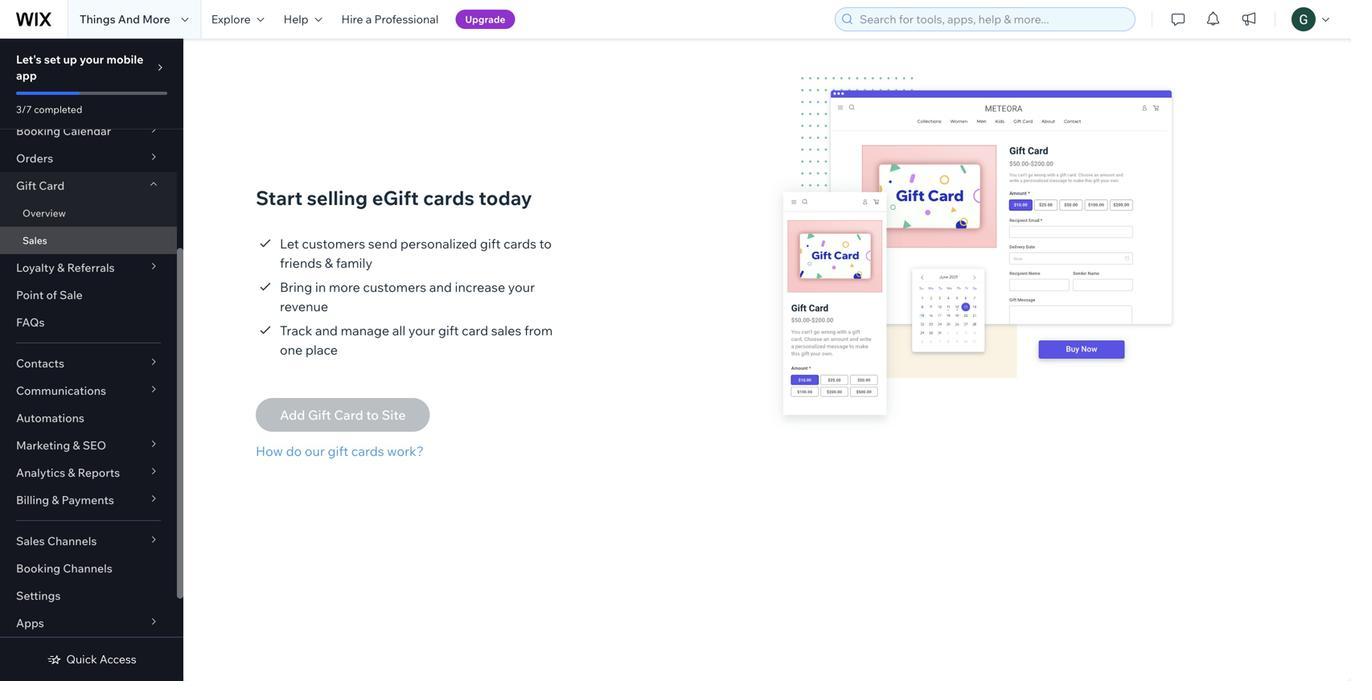 Task type: locate. For each thing, give the bounding box(es) containing it.
0 vertical spatial cards
[[423, 186, 475, 210]]

1 horizontal spatial and
[[429, 279, 452, 295]]

channels for sales channels
[[47, 534, 97, 548]]

completed
[[34, 103, 82, 115]]

sales up loyalty
[[23, 235, 47, 247]]

2 vertical spatial gift
[[328, 443, 349, 459]]

cards left the to
[[504, 236, 537, 252]]

booking inside "link"
[[16, 562, 60, 576]]

professional
[[375, 12, 439, 26]]

quick access button
[[47, 653, 137, 667]]

how do our gift cards work? button
[[256, 442, 430, 461]]

analytics & reports
[[16, 466, 120, 480]]

sales channels button
[[0, 528, 177, 555]]

booking inside popup button
[[16, 124, 60, 138]]

hire a professional
[[342, 12, 439, 26]]

analytics & reports button
[[0, 459, 177, 487]]

1 booking from the top
[[16, 124, 60, 138]]

& for referrals
[[57, 261, 65, 275]]

overview
[[23, 207, 66, 219]]

& inside the let customers send personalized gift cards to friends & family bring in more customers and increase your revenue track and manage all your gift card sales from one place
[[325, 255, 333, 271]]

of
[[46, 288, 57, 302]]

0 vertical spatial your
[[80, 52, 104, 66]]

customers up family
[[302, 236, 365, 252]]

card
[[462, 323, 489, 339]]

& for seo
[[73, 439, 80, 453]]

channels down sales channels dropdown button
[[63, 562, 112, 576]]

upgrade button
[[456, 10, 515, 29]]

sales down billing
[[16, 534, 45, 548]]

today
[[479, 186, 532, 210]]

& inside popup button
[[68, 466, 75, 480]]

booking for booking calendar
[[16, 124, 60, 138]]

0 vertical spatial sales
[[23, 235, 47, 247]]

mobile
[[107, 52, 144, 66]]

1 vertical spatial your
[[508, 279, 535, 295]]

your right all
[[409, 323, 435, 339]]

channels
[[47, 534, 97, 548], [63, 562, 112, 576]]

quick
[[66, 653, 97, 667]]

marketing & seo
[[16, 439, 106, 453]]

& inside popup button
[[73, 439, 80, 453]]

selling
[[307, 186, 368, 210]]

0 vertical spatial and
[[429, 279, 452, 295]]

more
[[329, 279, 360, 295]]

0 horizontal spatial your
[[80, 52, 104, 66]]

& right loyalty
[[57, 261, 65, 275]]

2 horizontal spatial your
[[508, 279, 535, 295]]

more
[[143, 12, 170, 26]]

1 horizontal spatial cards
[[423, 186, 475, 210]]

gift card
[[16, 179, 65, 193]]

to
[[540, 236, 552, 252]]

&
[[325, 255, 333, 271], [57, 261, 65, 275], [73, 439, 80, 453], [68, 466, 75, 480], [52, 493, 59, 507]]

0 horizontal spatial gift
[[328, 443, 349, 459]]

loyalty
[[16, 261, 55, 275]]

booking down 3/7 completed at the top
[[16, 124, 60, 138]]

sales inside dropdown button
[[16, 534, 45, 548]]

sales
[[23, 235, 47, 247], [16, 534, 45, 548]]

sale
[[60, 288, 83, 302]]

analytics
[[16, 466, 65, 480]]

gift inside how do our gift cards work? button
[[328, 443, 349, 459]]

cards left work?
[[351, 443, 384, 459]]

and
[[118, 12, 140, 26]]

our
[[305, 443, 325, 459]]

2 booking from the top
[[16, 562, 60, 576]]

& left "seo"
[[73, 439, 80, 453]]

your
[[80, 52, 104, 66], [508, 279, 535, 295], [409, 323, 435, 339]]

& left reports in the bottom of the page
[[68, 466, 75, 480]]

start selling egift cards today
[[256, 186, 532, 210]]

your right up in the top of the page
[[80, 52, 104, 66]]

let's
[[16, 52, 41, 66]]

0 vertical spatial booking
[[16, 124, 60, 138]]

and up place
[[315, 323, 338, 339]]

sidebar element
[[0, 39, 183, 682]]

1 vertical spatial booking
[[16, 562, 60, 576]]

gift right our
[[328, 443, 349, 459]]

gift up increase at the top of the page
[[480, 236, 501, 252]]

send
[[368, 236, 398, 252]]

faqs link
[[0, 309, 177, 336]]

& left family
[[325, 255, 333, 271]]

& right billing
[[52, 493, 59, 507]]

booking up settings at bottom
[[16, 562, 60, 576]]

booking calendar
[[16, 124, 111, 138]]

2 horizontal spatial gift
[[480, 236, 501, 252]]

booking calendar button
[[0, 117, 177, 145]]

cards inside button
[[351, 443, 384, 459]]

gift left card
[[438, 323, 459, 339]]

personalized
[[401, 236, 477, 252]]

channels up booking channels
[[47, 534, 97, 548]]

hire
[[342, 12, 363, 26]]

1 vertical spatial cards
[[504, 236, 537, 252]]

1 horizontal spatial gift
[[438, 323, 459, 339]]

2 horizontal spatial cards
[[504, 236, 537, 252]]

customers up all
[[363, 279, 427, 295]]

2 vertical spatial your
[[409, 323, 435, 339]]

booking for booking channels
[[16, 562, 60, 576]]

orders button
[[0, 145, 177, 172]]

track
[[280, 323, 312, 339]]

do
[[286, 443, 302, 459]]

your right increase at the top of the page
[[508, 279, 535, 295]]

and
[[429, 279, 452, 295], [315, 323, 338, 339]]

1 vertical spatial sales
[[16, 534, 45, 548]]

help
[[284, 12, 309, 26]]

cards up personalized
[[423, 186, 475, 210]]

channels inside dropdown button
[[47, 534, 97, 548]]

0 horizontal spatial and
[[315, 323, 338, 339]]

increase
[[455, 279, 505, 295]]

1 vertical spatial channels
[[63, 562, 112, 576]]

cards inside the let customers send personalized gift cards to friends & family bring in more customers and increase your revenue track and manage all your gift card sales from one place
[[504, 236, 537, 252]]

booking
[[16, 124, 60, 138], [16, 562, 60, 576]]

& for reports
[[68, 466, 75, 480]]

gift card button
[[0, 172, 177, 200]]

all
[[392, 323, 406, 339]]

set
[[44, 52, 61, 66]]

and left increase at the top of the page
[[429, 279, 452, 295]]

cards
[[423, 186, 475, 210], [504, 236, 537, 252], [351, 443, 384, 459]]

bring
[[280, 279, 312, 295]]

0 horizontal spatial cards
[[351, 443, 384, 459]]

2 vertical spatial cards
[[351, 443, 384, 459]]

channels inside "link"
[[63, 562, 112, 576]]

friends
[[280, 255, 322, 271]]

hire a professional link
[[332, 0, 448, 39]]

1 vertical spatial and
[[315, 323, 338, 339]]

1 horizontal spatial your
[[409, 323, 435, 339]]

0 vertical spatial channels
[[47, 534, 97, 548]]



Task type: describe. For each thing, give the bounding box(es) containing it.
app
[[16, 68, 37, 82]]

how do our gift cards work?
[[256, 443, 424, 459]]

one
[[280, 342, 303, 358]]

automations
[[16, 411, 84, 425]]

0 vertical spatial customers
[[302, 236, 365, 252]]

let's set up your mobile app
[[16, 52, 144, 82]]

things and more
[[80, 12, 170, 26]]

your inside let's set up your mobile app
[[80, 52, 104, 66]]

booking channels link
[[0, 555, 177, 583]]

work?
[[387, 443, 424, 459]]

3/7 completed
[[16, 103, 82, 115]]

things
[[80, 12, 116, 26]]

sales channels
[[16, 534, 97, 548]]

marketing & seo button
[[0, 432, 177, 459]]

apps
[[16, 616, 44, 630]]

seo
[[83, 439, 106, 453]]

revenue
[[280, 299, 328, 315]]

let
[[280, 236, 299, 252]]

upgrade
[[465, 13, 506, 25]]

point of sale link
[[0, 282, 177, 309]]

up
[[63, 52, 77, 66]]

in
[[315, 279, 326, 295]]

3/7
[[16, 103, 32, 115]]

billing
[[16, 493, 49, 507]]

1 vertical spatial gift
[[438, 323, 459, 339]]

contacts
[[16, 356, 64, 371]]

sales link
[[0, 227, 177, 254]]

quick access
[[66, 653, 137, 667]]

how
[[256, 443, 283, 459]]

communications button
[[0, 377, 177, 405]]

booking channels
[[16, 562, 112, 576]]

1 vertical spatial customers
[[363, 279, 427, 295]]

sales for sales
[[23, 235, 47, 247]]

overview link
[[0, 200, 177, 227]]

loyalty & referrals
[[16, 261, 115, 275]]

& for payments
[[52, 493, 59, 507]]

settings link
[[0, 583, 177, 610]]

billing & payments
[[16, 493, 114, 507]]

gift
[[16, 179, 36, 193]]

sales
[[491, 323, 522, 339]]

let customers send personalized gift cards to friends & family bring in more customers and increase your revenue track and manage all your gift card sales from one place
[[280, 236, 553, 358]]

manage
[[341, 323, 390, 339]]

explore
[[211, 12, 251, 26]]

loyalty & referrals button
[[0, 254, 177, 282]]

Search for tools, apps, help & more... field
[[855, 8, 1130, 31]]

a
[[366, 12, 372, 26]]

contacts button
[[0, 350, 177, 377]]

faqs
[[16, 315, 45, 329]]

0 vertical spatial gift
[[480, 236, 501, 252]]

access
[[100, 653, 137, 667]]

egift
[[372, 186, 419, 210]]

automations link
[[0, 405, 177, 432]]

referrals
[[67, 261, 115, 275]]

card
[[39, 179, 65, 193]]

calendar
[[63, 124, 111, 138]]

place
[[306, 342, 338, 358]]

channels for booking channels
[[63, 562, 112, 576]]

billing & payments button
[[0, 487, 177, 514]]

reports
[[78, 466, 120, 480]]

payments
[[62, 493, 114, 507]]

marketing
[[16, 439, 70, 453]]

point
[[16, 288, 44, 302]]

settings
[[16, 589, 61, 603]]

point of sale
[[16, 288, 83, 302]]

orders
[[16, 151, 53, 165]]

from
[[525, 323, 553, 339]]

help button
[[274, 0, 332, 39]]

communications
[[16, 384, 106, 398]]

family
[[336, 255, 373, 271]]

sales for sales channels
[[16, 534, 45, 548]]



Task type: vqa. For each thing, say whether or not it's contained in the screenshot.
the bottommost gift
yes



